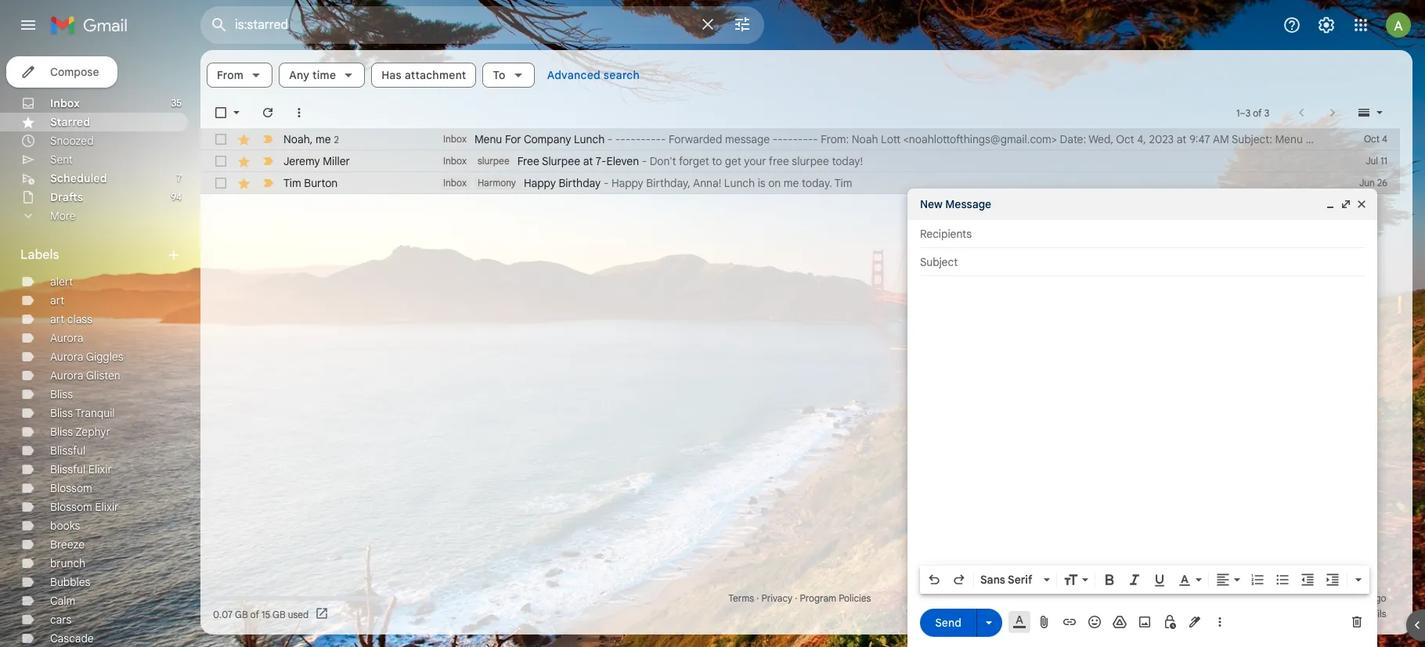 Task type: vqa. For each thing, say whether or not it's contained in the screenshot.
Search mail image
yes



Task type: locate. For each thing, give the bounding box(es) containing it.
bliss for bliss link
[[50, 388, 73, 402]]

menu right subject:
[[1275, 132, 1303, 146]]

bliss up blissful "link"
[[50, 425, 73, 439]]

at left 9:47
[[1177, 132, 1187, 146]]

2 company from the left
[[1324, 132, 1372, 146]]

search mail image
[[205, 11, 233, 39]]

zephyr
[[76, 425, 110, 439]]

31
[[1323, 593, 1332, 604]]

1 bliss from the top
[[50, 388, 73, 402]]

None checkbox
[[213, 105, 229, 121], [213, 132, 229, 147], [213, 175, 229, 191], [213, 105, 229, 121], [213, 132, 229, 147], [213, 175, 229, 191]]

minimize image
[[1324, 198, 1337, 211]]

eleven
[[606, 154, 639, 168]]

1 horizontal spatial at
[[1177, 132, 1187, 146]]

privacy
[[761, 593, 793, 604]]

bliss for bliss zephyr
[[50, 425, 73, 439]]

1 tim from the left
[[283, 176, 301, 190]]

·
[[757, 593, 759, 604], [795, 593, 797, 604]]

new message
[[920, 197, 991, 211]]

1 aurora from the top
[[50, 331, 83, 345]]

indent more ‪(⌘])‬ image
[[1325, 572, 1340, 588]]

slurpee up harmony
[[478, 155, 509, 167]]

tim
[[283, 176, 301, 190], [834, 176, 852, 190]]

0 horizontal spatial menu
[[474, 132, 502, 146]]

2 row from the top
[[200, 150, 1400, 172]]

settings image
[[1317, 16, 1336, 34]]

happy down eleven
[[611, 176, 643, 190]]

1 vertical spatial of
[[250, 609, 259, 621]]

gb right 15 at the bottom left of the page
[[273, 609, 285, 621]]

undo ‪(⌘z)‬ image
[[926, 572, 942, 588]]

more image
[[291, 105, 307, 121]]

· right terms
[[757, 593, 759, 604]]

2 aurora from the top
[[50, 350, 83, 364]]

free
[[517, 154, 539, 168]]

birthday,
[[646, 176, 690, 190]]

blossom link
[[50, 482, 92, 496]]

2 blissful from the top
[[50, 463, 86, 477]]

refresh image
[[260, 105, 276, 121]]

elixir up blossom link
[[88, 463, 112, 477]]

0 horizontal spatial 3
[[1245, 107, 1251, 119]]

1 vertical spatial blossom
[[50, 500, 92, 514]]

happy down free
[[524, 176, 556, 190]]

3 right '–'
[[1264, 107, 1269, 119]]

None checkbox
[[213, 153, 229, 169]]

oct 4
[[1364, 133, 1387, 145]]

terms
[[728, 593, 754, 604]]

lunch up 7-
[[574, 132, 605, 146]]

0 vertical spatial art
[[50, 294, 64, 308]]

slurpee up today.
[[792, 154, 829, 168]]

-
[[607, 132, 613, 146], [615, 132, 620, 146], [620, 132, 625, 146], [625, 132, 630, 146], [630, 132, 636, 146], [636, 132, 641, 146], [641, 132, 646, 146], [646, 132, 651, 146], [651, 132, 656, 146], [656, 132, 661, 146], [661, 132, 666, 146], [773, 132, 778, 146], [778, 132, 783, 146], [783, 132, 788, 146], [788, 132, 793, 146], [793, 132, 798, 146], [798, 132, 803, 146], [803, 132, 808, 146], [808, 132, 813, 146], [813, 132, 818, 146], [642, 154, 647, 168], [604, 176, 609, 190]]

calm
[[50, 594, 75, 608]]

1 horizontal spatial ·
[[795, 593, 797, 604]]

jun 26
[[1359, 177, 1387, 189]]

minutes
[[1334, 593, 1368, 604]]

account
[[1250, 593, 1285, 604]]

1 vertical spatial bliss
[[50, 406, 73, 420]]

more send options image
[[981, 615, 997, 631]]

1 blossom from the top
[[50, 482, 92, 496]]

row up 'free'
[[200, 128, 1425, 150]]

inbox inside labels navigation
[[50, 96, 80, 110]]

me right on
[[784, 176, 799, 190]]

35
[[171, 97, 182, 109]]

me right ,
[[316, 132, 331, 146]]

blissful down blissful "link"
[[50, 463, 86, 477]]

1 blissful from the top
[[50, 444, 86, 458]]

0 vertical spatial aurora
[[50, 331, 83, 345]]

26
[[1377, 177, 1387, 189]]

1 horizontal spatial of
[[1253, 107, 1262, 119]]

1 horizontal spatial slurpee
[[792, 154, 829, 168]]

blossom
[[50, 482, 92, 496], [50, 500, 92, 514]]

2 for from the left
[[1306, 132, 1322, 146]]

noah up jeremy
[[283, 132, 310, 146]]

lott
[[881, 132, 901, 146]]

wed,
[[1088, 132, 1113, 146]]

gb right 0.07
[[235, 609, 248, 621]]

to
[[712, 154, 722, 168]]

2 blossom from the top
[[50, 500, 92, 514]]

row down 'free'
[[200, 172, 1400, 194]]

blossom down blossom link
[[50, 500, 92, 514]]

0 horizontal spatial for
[[505, 132, 521, 146]]

art down art link
[[50, 312, 64, 327]]

2 vertical spatial bliss
[[50, 425, 73, 439]]

support image
[[1283, 16, 1301, 34]]

ago
[[1370, 593, 1386, 604]]

row up today.
[[200, 150, 1400, 172]]

1 vertical spatial art
[[50, 312, 64, 327]]

to:
[[1408, 132, 1422, 146]]

bliss link
[[50, 388, 73, 402]]

starred
[[50, 115, 90, 129]]

bold ‪(⌘b)‬ image
[[1102, 572, 1117, 588]]

1 vertical spatial aurora
[[50, 350, 83, 364]]

0 horizontal spatial noah
[[283, 132, 310, 146]]

me
[[316, 132, 331, 146], [784, 176, 799, 190]]

company down toggle split pane mode image
[[1324, 132, 1372, 146]]

0 vertical spatial elixir
[[88, 463, 112, 477]]

insert photo image
[[1137, 615, 1153, 630]]

more formatting options image
[[1351, 572, 1366, 588]]

3 row from the top
[[200, 172, 1400, 194]]

bliss up bliss tranquil
[[50, 388, 73, 402]]

aurora up bliss link
[[50, 369, 83, 383]]

footer
[[200, 591, 1400, 622]]

1 horizontal spatial 3
[[1264, 107, 1269, 119]]

inbox inside the inbox menu for company lunch - ---------- forwarded message --------- from: noah lott <noahlottofthings@gmail.com> date: wed, oct 4, 2023 at 9:47 am subject: menu for company lunch to: a
[[443, 133, 467, 145]]

1 horizontal spatial me
[[784, 176, 799, 190]]

1 horizontal spatial happy
[[611, 176, 643, 190]]

activity:
[[1287, 593, 1321, 604]]

bliss tranquil link
[[50, 406, 115, 420]]

alert
[[50, 275, 73, 289]]

1 horizontal spatial tim
[[834, 176, 852, 190]]

tranquil
[[75, 406, 115, 420]]

tim down jeremy
[[283, 176, 301, 190]]

tim burton
[[283, 176, 338, 190]]

gb
[[235, 609, 248, 621], [273, 609, 285, 621]]

0 vertical spatial of
[[1253, 107, 1262, 119]]

0 vertical spatial at
[[1177, 132, 1187, 146]]

new message dialog
[[907, 189, 1377, 648]]

0 horizontal spatial me
[[316, 132, 331, 146]]

lunch left the is
[[724, 176, 755, 190]]

blissful for blissful elixir
[[50, 463, 86, 477]]

1 horizontal spatial menu
[[1275, 132, 1303, 146]]

3 aurora from the top
[[50, 369, 83, 383]]

2 happy from the left
[[611, 176, 643, 190]]

11
[[1380, 155, 1387, 167]]

insert emoji ‪(⌘⇧2)‬ image
[[1087, 615, 1102, 630]]

inbox up starred
[[50, 96, 80, 110]]

pop out image
[[1340, 198, 1352, 211]]

oct left 4
[[1364, 133, 1380, 145]]

happy birthday - happy birthday, anna! lunch is on me today. tim
[[524, 176, 852, 190]]

follow link to manage storage image
[[315, 607, 331, 622]]

breeze
[[50, 538, 85, 552]]

is
[[758, 176, 766, 190]]

of left 15 at the bottom left of the page
[[250, 609, 259, 621]]

attach files image
[[1037, 615, 1052, 630]]

inbox down attachment
[[443, 133, 467, 145]]

1 row from the top
[[200, 128, 1425, 150]]

more options image
[[1215, 615, 1225, 630]]

aurora glisten link
[[50, 369, 120, 383]]

0 horizontal spatial ·
[[757, 593, 759, 604]]

lunch up 11
[[1375, 132, 1405, 146]]

bliss
[[50, 388, 73, 402], [50, 406, 73, 420], [50, 425, 73, 439]]

None search field
[[200, 6, 764, 44]]

art class link
[[50, 312, 92, 327]]

1 horizontal spatial oct
[[1364, 133, 1380, 145]]

new
[[920, 197, 943, 211]]

0 vertical spatial blissful
[[50, 444, 86, 458]]

your
[[744, 154, 766, 168]]

starred link
[[50, 115, 90, 129]]

main content
[[200, 50, 1425, 635]]

2 vertical spatial aurora
[[50, 369, 83, 383]]

for right subject:
[[1306, 132, 1322, 146]]

aurora giggles
[[50, 350, 123, 364]]

1 horizontal spatial company
[[1324, 132, 1372, 146]]

3 bliss from the top
[[50, 425, 73, 439]]

message
[[725, 132, 770, 146]]

15
[[262, 609, 270, 621]]

0 horizontal spatial gb
[[235, 609, 248, 621]]

0 horizontal spatial tim
[[283, 176, 301, 190]]

main menu image
[[19, 16, 38, 34]]

2 art from the top
[[50, 312, 64, 327]]

3 right 1
[[1245, 107, 1251, 119]]

for up free
[[505, 132, 521, 146]]

aurora giggles link
[[50, 350, 123, 364]]

noah
[[283, 132, 310, 146], [852, 132, 878, 146]]

menu up harmony
[[474, 132, 502, 146]]

1 art from the top
[[50, 294, 64, 308]]

· right privacy link
[[795, 593, 797, 604]]

inbox
[[50, 96, 80, 110], [443, 133, 467, 145], [443, 155, 467, 167], [443, 177, 467, 189]]

details
[[1357, 608, 1386, 620]]

scheduled link
[[50, 171, 107, 186]]

bubbles link
[[50, 576, 90, 590]]

art down the alert link
[[50, 294, 64, 308]]

company up slurpee
[[524, 132, 571, 146]]

<noahlottofthings@gmail.com>
[[903, 132, 1057, 146]]

burton
[[304, 176, 338, 190]]

oct left 4,
[[1116, 132, 1134, 146]]

blossom down blissful elixir
[[50, 482, 92, 496]]

0.07 gb of 15 gb used
[[213, 609, 309, 621]]

0 vertical spatial blossom
[[50, 482, 92, 496]]

program policies link
[[800, 593, 871, 604]]

more
[[50, 209, 76, 223]]

2 horizontal spatial lunch
[[1375, 132, 1405, 146]]

bulleted list ‪(⌘⇧8)‬ image
[[1275, 572, 1290, 588]]

elixir for blissful elixir
[[88, 463, 112, 477]]

toggle split pane mode image
[[1356, 105, 1372, 121]]

cars
[[50, 613, 71, 627]]

noah left lott
[[852, 132, 878, 146]]

1 company from the left
[[524, 132, 571, 146]]

1 horizontal spatial for
[[1306, 132, 1322, 146]]

0 vertical spatial bliss
[[50, 388, 73, 402]]

at
[[1177, 132, 1187, 146], [583, 154, 593, 168]]

at left 7-
[[583, 154, 593, 168]]

aurora down aurora link
[[50, 350, 83, 364]]

1 horizontal spatial gb
[[273, 609, 285, 621]]

blossom elixir
[[50, 500, 119, 514]]

1 vertical spatial elixir
[[95, 500, 119, 514]]

jun
[[1359, 177, 1375, 189]]

2 bliss from the top
[[50, 406, 73, 420]]

close image
[[1355, 198, 1368, 211]]

insert link ‪(⌘k)‬ image
[[1062, 615, 1077, 630]]

0 horizontal spatial company
[[524, 132, 571, 146]]

jeremy
[[283, 154, 320, 168]]

company
[[524, 132, 571, 146], [1324, 132, 1372, 146]]

blissful down bliss zephyr
[[50, 444, 86, 458]]

compose button
[[6, 56, 118, 88]]

bliss down bliss link
[[50, 406, 73, 420]]

to button
[[483, 63, 535, 88]]

lunch
[[574, 132, 605, 146], [1375, 132, 1405, 146], [724, 176, 755, 190]]

row containing jeremy miller
[[200, 150, 1400, 172]]

last
[[1230, 593, 1248, 604]]

1 – 3 of 3
[[1236, 107, 1269, 119]]

4
[[1382, 133, 1387, 145]]

0 horizontal spatial at
[[583, 154, 593, 168]]

numbered list ‪(⌘⇧7)‬ image
[[1250, 572, 1265, 588]]

aurora for aurora link
[[50, 331, 83, 345]]

privacy link
[[761, 593, 793, 604]]

0 horizontal spatial happy
[[524, 176, 556, 190]]

aurora down art class link
[[50, 331, 83, 345]]

has attachment
[[382, 68, 466, 82]]

tim down the today!
[[834, 176, 852, 190]]

row
[[200, 128, 1425, 150], [200, 150, 1400, 172], [200, 172, 1400, 194]]

today.
[[802, 176, 832, 190]]

of right '–'
[[1253, 107, 1262, 119]]

anna!
[[693, 176, 721, 190]]

any time button
[[279, 63, 365, 88]]

footer containing terms
[[200, 591, 1400, 622]]

0 horizontal spatial of
[[250, 609, 259, 621]]

1 vertical spatial at
[[583, 154, 593, 168]]

slurpee
[[792, 154, 829, 168], [478, 155, 509, 167]]

jul 11
[[1366, 155, 1387, 167]]

elixir down the blissful elixir link
[[95, 500, 119, 514]]

1 vertical spatial blissful
[[50, 463, 86, 477]]



Task type: describe. For each thing, give the bounding box(es) containing it.
clear search image
[[692, 9, 723, 40]]

art link
[[50, 294, 64, 308]]

class
[[67, 312, 92, 327]]

art for art link
[[50, 294, 64, 308]]

alert link
[[50, 275, 73, 289]]

0 horizontal spatial slurpee
[[478, 155, 509, 167]]

sans
[[980, 573, 1005, 587]]

has attachment button
[[371, 63, 476, 88]]

aurora for aurora glisten
[[50, 369, 83, 383]]

bliss zephyr
[[50, 425, 110, 439]]

art for art class
[[50, 312, 64, 327]]

bliss for bliss tranquil
[[50, 406, 73, 420]]

sans serif
[[980, 573, 1032, 587]]

insert files using drive image
[[1112, 615, 1128, 630]]

advanced search
[[547, 68, 640, 82]]

subject:
[[1232, 132, 1272, 146]]

Message Body text field
[[920, 284, 1365, 561]]

any
[[289, 68, 309, 82]]

inbox left free
[[443, 155, 467, 167]]

row containing noah
[[200, 128, 1425, 150]]

date:
[[1060, 132, 1086, 146]]

sans serif option
[[977, 572, 1041, 588]]

snoozed link
[[50, 134, 94, 148]]

1 vertical spatial me
[[784, 176, 799, 190]]

policies
[[839, 593, 871, 604]]

0 vertical spatial me
[[316, 132, 331, 146]]

books link
[[50, 519, 80, 533]]

today!
[[832, 154, 863, 168]]

a
[[1425, 132, 1425, 146]]

terms link
[[728, 593, 754, 604]]

discard draft ‪(⌘⇧d)‬ image
[[1349, 615, 1365, 630]]

blissful for blissful "link"
[[50, 444, 86, 458]]

aurora glisten
[[50, 369, 120, 383]]

calm link
[[50, 594, 75, 608]]

forget
[[679, 154, 709, 168]]

redo ‪(⌘y)‬ image
[[951, 572, 967, 588]]

Search mail text field
[[235, 17, 689, 33]]

insert signature image
[[1187, 615, 1203, 630]]

2 gb from the left
[[273, 609, 285, 621]]

from
[[217, 68, 244, 82]]

1 happy from the left
[[524, 176, 556, 190]]

jeremy miller
[[283, 154, 350, 168]]

brunch
[[50, 557, 86, 571]]

scheduled
[[50, 171, 107, 186]]

on
[[768, 176, 781, 190]]

aurora for aurora giggles
[[50, 350, 83, 364]]

free slurpee at 7-eleven - don't forget to get your free slurpee today!
[[517, 154, 863, 168]]

2
[[334, 134, 339, 145]]

,
[[310, 132, 313, 146]]

harmony
[[478, 177, 516, 189]]

recipients
[[920, 227, 972, 241]]

aurora link
[[50, 331, 83, 345]]

1
[[1236, 107, 1240, 119]]

send button
[[920, 609, 976, 637]]

books
[[50, 519, 80, 533]]

blossom elixir link
[[50, 500, 119, 514]]

serif
[[1008, 573, 1032, 587]]

blossom for blossom elixir
[[50, 500, 92, 514]]

brunch link
[[50, 557, 86, 571]]

don't
[[650, 154, 676, 168]]

details link
[[1357, 608, 1386, 620]]

giggles
[[86, 350, 123, 364]]

1 3 from the left
[[1245, 107, 1251, 119]]

toggle confidential mode image
[[1162, 615, 1178, 630]]

main content containing from
[[200, 50, 1425, 635]]

0 horizontal spatial oct
[[1116, 132, 1134, 146]]

7
[[177, 172, 182, 184]]

1 horizontal spatial noah
[[852, 132, 878, 146]]

free
[[769, 154, 789, 168]]

advanced
[[547, 68, 601, 82]]

2 tim from the left
[[834, 176, 852, 190]]

art class
[[50, 312, 92, 327]]

underline ‪(⌘u)‬ image
[[1152, 573, 1167, 589]]

slurpee
[[542, 154, 580, 168]]

italic ‪(⌘i)‬ image
[[1127, 572, 1142, 588]]

labels navigation
[[0, 50, 200, 648]]

get
[[725, 154, 741, 168]]

cars link
[[50, 613, 71, 627]]

attachment
[[405, 68, 466, 82]]

2 menu from the left
[[1275, 132, 1303, 146]]

drafts link
[[50, 190, 83, 204]]

Subject field
[[920, 254, 1365, 270]]

1 horizontal spatial lunch
[[724, 176, 755, 190]]

gmail image
[[50, 9, 135, 41]]

footer inside main content
[[200, 591, 1400, 622]]

advanced search options image
[[727, 9, 758, 40]]

elixir for blossom elixir
[[95, 500, 119, 514]]

bubbles
[[50, 576, 90, 590]]

2 · from the left
[[795, 593, 797, 604]]

1 gb from the left
[[235, 609, 248, 621]]

blossom for blossom link
[[50, 482, 92, 496]]

2 3 from the left
[[1264, 107, 1269, 119]]

last account activity: 31 minutes ago details
[[1230, 593, 1386, 620]]

labels heading
[[20, 247, 166, 263]]

–
[[1240, 107, 1245, 119]]

formatting options toolbar
[[920, 566, 1369, 594]]

1 for from the left
[[505, 132, 521, 146]]

program
[[800, 593, 836, 604]]

forwarded
[[669, 132, 722, 146]]

0 horizontal spatial lunch
[[574, 132, 605, 146]]

compose
[[50, 65, 99, 79]]

1 menu from the left
[[474, 132, 502, 146]]

more button
[[0, 207, 188, 226]]

indent less ‪(⌘[)‬ image
[[1300, 572, 1315, 588]]

94
[[171, 191, 182, 203]]

breeze link
[[50, 538, 85, 552]]

search
[[604, 68, 640, 82]]

advanced search button
[[541, 61, 646, 89]]

blissful elixir
[[50, 463, 112, 477]]

miller
[[323, 154, 350, 168]]

row containing tim burton
[[200, 172, 1400, 194]]

7-
[[596, 154, 606, 168]]

0.07
[[213, 609, 233, 621]]

inbox left harmony
[[443, 177, 467, 189]]

1 · from the left
[[757, 593, 759, 604]]

message
[[945, 197, 991, 211]]

9:47
[[1189, 132, 1210, 146]]

inbox link
[[50, 96, 80, 110]]

4,
[[1137, 132, 1146, 146]]

sent
[[50, 153, 73, 167]]



